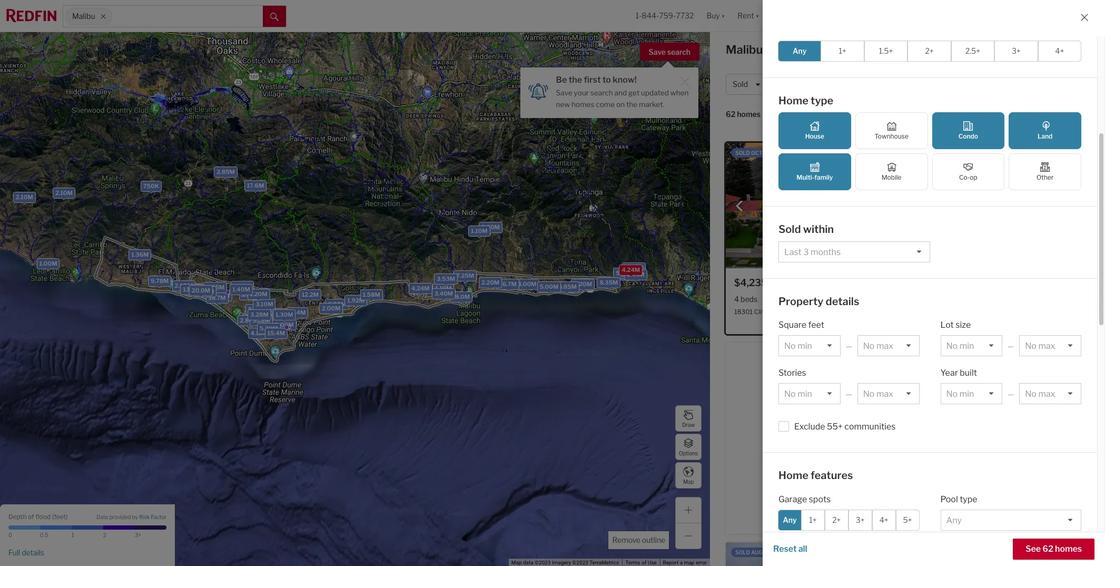 Task type: describe. For each thing, give the bounding box(es) containing it.
1.44m
[[627, 271, 645, 278]]

report
[[663, 560, 679, 566]]

2,564 sq ft
[[795, 295, 833, 304]]

0 horizontal spatial feet
[[54, 513, 66, 520]]

1+ for 2+
[[810, 515, 817, 524]]

data
[[97, 514, 108, 520]]

home for home type
[[779, 94, 809, 107]]

18301
[[735, 308, 753, 316]]

26.7m
[[499, 280, 517, 287]]

2023 for photo of 11880 starfish ln, malibu, ca 90265
[[958, 150, 972, 156]]

2 vertical spatial malibu,
[[990, 508, 1011, 516]]

1.40m
[[233, 286, 250, 293]]

aug for photo of 11880 starfish ln, malibu, ca 90265
[[938, 150, 949, 156]]

market insights
[[974, 46, 1037, 56]]

1+ radio for 1.5+
[[821, 40, 865, 61]]

1 for 1 bath
[[945, 494, 948, 503]]

lot
[[941, 320, 954, 330]]

1+ for 1.5+
[[839, 46, 847, 55]]

4+ for topmost 4+ option
[[1056, 46, 1065, 55]]

sold aug 17, 2023 for photo of 31260 bailard rd, malibu, ca 90265
[[736, 549, 786, 556]]

on
[[617, 100, 625, 108]]

Co-op checkbox
[[933, 153, 1005, 190]]

0 vertical spatial 4.24m
[[622, 266, 640, 273]]

3+ radio
[[995, 40, 1039, 61]]

size
[[956, 320, 972, 330]]

options
[[679, 450, 698, 456]]

save search button
[[640, 43, 700, 61]]

ft for 1,400 sq ft
[[1003, 494, 1008, 503]]

first
[[584, 75, 601, 85]]

0 vertical spatial 5.20m
[[574, 280, 592, 288]]

recommended button
[[791, 109, 855, 119]]

1.10m
[[471, 227, 488, 234]]

sq for 1,400
[[993, 494, 1001, 503]]

home for home features
[[779, 469, 809, 482]]

2023 right 19,
[[773, 150, 786, 156]]

of for terms
[[642, 560, 647, 566]]

1.20m
[[250, 290, 268, 298]]

1 horizontal spatial 2.10m
[[55, 189, 73, 196]]

type for home type
[[811, 94, 834, 107]]

5.30m
[[248, 305, 267, 313]]

next button image
[[883, 201, 894, 211]]

1.19m
[[436, 284, 452, 292]]

1.00m
[[39, 260, 57, 267]]

any for 1.5+
[[793, 46, 807, 55]]

photos button
[[1021, 112, 1064, 128]]

13.6m
[[183, 285, 200, 293]]

exclude
[[795, 422, 826, 432]]

within
[[804, 223, 834, 236]]

other
[[1037, 173, 1054, 181]]

sort :
[[774, 110, 791, 119]]

pool
[[941, 494, 959, 504]]

2.75m
[[195, 285, 212, 292]]

1+ radio for 2+
[[802, 509, 825, 531]]

built
[[960, 368, 978, 378]]

:
[[790, 110, 791, 119]]

data provided by risk factor
[[97, 514, 167, 520]]

malibu, ca homes for sale
[[726, 43, 872, 56]]

0 horizontal spatial malibu,
[[726, 43, 766, 56]]

save for save search
[[649, 47, 666, 56]]

)
[[66, 513, 68, 520]]

3+ for 3+ radio
[[856, 515, 865, 524]]

2.5+ radio
[[952, 40, 995, 61]]

use
[[648, 560, 657, 566]]

mobile
[[882, 173, 902, 181]]

62 homes
[[726, 110, 761, 119]]

0 vertical spatial 3.00m
[[482, 223, 500, 231]]

0 vertical spatial feet
[[809, 320, 825, 330]]

1 vertical spatial ca
[[816, 308, 825, 316]]

3+ radio
[[849, 509, 873, 531]]

3.28m
[[251, 311, 269, 318]]

4.15m
[[251, 329, 268, 336]]

insights
[[1005, 46, 1037, 56]]

home features
[[779, 469, 854, 482]]

report a map error
[[663, 560, 707, 566]]

be the first to know!
[[556, 75, 637, 85]]

outline
[[642, 536, 666, 544]]

recommended
[[793, 110, 846, 119]]

4 beds
[[735, 295, 758, 304]]

1 vertical spatial 4.24m
[[412, 284, 430, 292]]

1 ©2023 from the left
[[535, 560, 551, 566]]

7.65m
[[233, 282, 251, 290]]

imagery
[[552, 560, 571, 566]]

favorite button checkbox for $4,235,000
[[880, 277, 894, 290]]

16.7m
[[209, 294, 226, 301]]

55+
[[828, 422, 843, 432]]

0 vertical spatial 4+ radio
[[1039, 40, 1082, 61]]

17, for photo of 31260 bailard rd, malibu, ca 90265
[[764, 549, 771, 556]]

1.14m
[[290, 309, 306, 316]]

aug for photo of 31260 bailard rd, malibu, ca 90265
[[752, 549, 763, 556]]

guide
[[1065, 46, 1088, 56]]

sold button
[[726, 74, 768, 95]]

photo of 10120 yerba buena rd, malibu, ca 90265 image
[[912, 343, 1088, 468]]

2023 for photo of 10120 yerba buena rd, malibu, ca 90265
[[960, 349, 973, 356]]

condo
[[959, 132, 979, 140]]

Any radio
[[779, 40, 822, 61]]

oct for 19,
[[752, 150, 763, 156]]

2 for 2 units
[[270, 310, 274, 317]]

0 horizontal spatial 2.10m
[[16, 193, 33, 201]]

photo of 18301 clifftop way, malibu, ca 90265 image
[[726, 143, 902, 268]]

map for map
[[684, 478, 694, 485]]

draw
[[683, 421, 695, 428]]

submit search image
[[270, 13, 279, 21]]

units
[[275, 310, 290, 317]]

map for map data ©2023  imagery ©2023 terrametrics
[[512, 560, 522, 566]]

multi-family
[[797, 173, 834, 181]]

depth
[[8, 513, 27, 520]]

3.40m
[[435, 290, 453, 297]]

remove malibu image
[[100, 13, 106, 20]]

search inside button
[[668, 47, 691, 56]]

Condo checkbox
[[933, 112, 1005, 149]]

details for property details
[[826, 295, 860, 308]]

a
[[680, 560, 683, 566]]

3.10m
[[256, 300, 273, 307]]

family
[[815, 173, 834, 181]]

Land checkbox
[[1010, 112, 1082, 149]]

homes inside save your search and get updated when new homes come on the market.
[[572, 100, 595, 108]]

map region
[[0, 0, 782, 566]]

4+ for bottommost 4+ option
[[880, 515, 889, 524]]

of for depth
[[28, 513, 34, 520]]

7732
[[676, 11, 694, 20]]

0 vertical spatial 90265
[[826, 308, 847, 316]]

1 for 1
[[72, 532, 74, 538]]

2 units
[[270, 310, 290, 317]]

factor
[[151, 514, 167, 520]]

Any radio
[[779, 509, 802, 531]]

sold for sold within
[[779, 223, 801, 236]]

sold aug 17, 2023 for photo of 11880 starfish ln, malibu, ca 90265
[[922, 150, 972, 156]]

2+ for 2+ radio
[[926, 46, 934, 55]]

(lot)
[[877, 295, 890, 304]]

1 horizontal spatial 3.85m
[[559, 283, 577, 290]]

3.15m
[[620, 271, 637, 278]]

5.00m
[[540, 283, 559, 290]]

1.98m
[[242, 291, 260, 298]]

10120
[[921, 508, 939, 516]]

— for square feet
[[846, 342, 853, 351]]

market.
[[639, 100, 665, 108]]

property
[[779, 295, 824, 308]]

square
[[779, 320, 807, 330]]

2 horizontal spatial ca
[[1012, 508, 1021, 516]]

favorite button image
[[880, 277, 894, 290]]

19,
[[764, 150, 772, 156]]

include outdoor parking
[[795, 543, 888, 553]]

2.58m
[[625, 264, 643, 271]]

18301 clifftop way, malibu, ca 90265
[[735, 308, 847, 316]]

op
[[971, 173, 978, 181]]

option group for home type
[[779, 112, 1082, 190]]

multi-
[[797, 173, 815, 181]]

parking
[[859, 543, 888, 553]]

0 horizontal spatial 3.85m
[[206, 283, 225, 291]]

year built
[[941, 368, 978, 378]]

previous button image
[[735, 201, 745, 211]]

2.93m
[[175, 282, 193, 289]]

google image
[[3, 552, 37, 566]]

photo of 31260 bailard rd, malibu, ca 90265 image
[[726, 542, 902, 566]]

— for lot size
[[1008, 342, 1015, 351]]

0 vertical spatial option group
[[779, 40, 1082, 61]]

all
[[799, 544, 808, 554]]

oct for 20,
[[938, 349, 949, 356]]



Task type: locate. For each thing, give the bounding box(es) containing it.
details right 2,564
[[826, 295, 860, 308]]

9,319
[[839, 295, 858, 304]]

0 horizontal spatial ©2023
[[535, 560, 551, 566]]

2 vertical spatial ca
[[1012, 508, 1021, 516]]

2+ radio
[[825, 509, 849, 531]]

any down the "garage"
[[783, 515, 797, 524]]

terms of use link
[[626, 560, 657, 566]]

save down 844-
[[649, 47, 666, 56]]

0 vertical spatial the
[[569, 75, 583, 85]]

terrametrics
[[590, 560, 620, 566]]

see 62 homes button
[[1014, 539, 1095, 560]]

17, for photo of 11880 starfish ln, malibu, ca 90265
[[950, 150, 957, 156]]

see 62 homes
[[1026, 544, 1083, 554]]

1 vertical spatial 1+ radio
[[802, 509, 825, 531]]

1 horizontal spatial ca
[[816, 308, 825, 316]]

aug down condo option at the right top
[[938, 150, 949, 156]]

sold within
[[779, 223, 834, 236]]

malibu, up sold button
[[726, 43, 766, 56]]

1,400 sq ft
[[971, 494, 1008, 503]]

— for year built
[[1008, 390, 1015, 398]]

save inside button
[[649, 47, 666, 56]]

1 vertical spatial homes
[[738, 110, 761, 119]]

sold down townhouse checkbox
[[922, 150, 937, 156]]

of
[[28, 513, 34, 520], [642, 560, 647, 566]]

Mobile checkbox
[[856, 153, 928, 190]]

1 vertical spatial oct
[[938, 349, 949, 356]]

0 horizontal spatial map
[[512, 560, 522, 566]]

map left data
[[512, 560, 522, 566]]

2+ inside radio
[[926, 46, 934, 55]]

0 horizontal spatial type
[[811, 94, 834, 107]]

malibu,
[[726, 43, 766, 56], [794, 308, 815, 316], [990, 508, 1011, 516]]

ft left 9,319
[[827, 295, 833, 304]]

62 down sold button
[[726, 110, 736, 119]]

home up the "garage"
[[779, 469, 809, 482]]

0 vertical spatial type
[[811, 94, 834, 107]]

1 vertical spatial save
[[556, 89, 573, 97]]

0 vertical spatial any
[[793, 46, 807, 55]]

1,400
[[971, 494, 991, 503]]

0 horizontal spatial search
[[591, 89, 613, 97]]

0 vertical spatial home
[[779, 94, 809, 107]]

759-
[[659, 11, 676, 20]]

17, down condo option at the right top
[[950, 150, 957, 156]]

20,
[[950, 349, 958, 356]]

1 vertical spatial 2
[[103, 532, 106, 538]]

5.20m down 3.22m
[[260, 324, 278, 332]]

2 inside map region
[[270, 310, 274, 317]]

1 vertical spatial 4+
[[880, 515, 889, 524]]

1 horizontal spatial map
[[684, 478, 694, 485]]

3.00m
[[482, 223, 500, 231], [518, 280, 537, 288]]

4 baths
[[764, 295, 790, 304]]

outdoor
[[825, 543, 857, 553]]

5+ radio
[[896, 509, 920, 531]]

1 4 from the left
[[735, 295, 740, 304]]

your
[[574, 89, 589, 97]]

1.5+ radio
[[865, 40, 908, 61]]

buena
[[959, 508, 978, 516]]

list box
[[779, 241, 931, 262], [779, 335, 841, 356], [858, 335, 920, 356], [941, 335, 1003, 356], [1020, 335, 1082, 356], [779, 383, 841, 404], [858, 383, 920, 404], [941, 383, 1003, 404], [1020, 383, 1082, 404], [941, 509, 1082, 531]]

favorite button image
[[1066, 277, 1080, 290]]

details inside button
[[22, 548, 44, 557]]

0 horizontal spatial the
[[569, 75, 583, 85]]

2+ for 2+ option
[[833, 515, 841, 524]]

save up the new
[[556, 89, 573, 97]]

1 vertical spatial 90265
[[1023, 508, 1043, 516]]

0 horizontal spatial 2+
[[833, 515, 841, 524]]

house
[[806, 132, 825, 140]]

option group
[[779, 40, 1082, 61], [779, 112, 1082, 190], [779, 509, 920, 531]]

1 vertical spatial any
[[783, 515, 797, 524]]

townhouse
[[875, 132, 909, 140]]

type
[[811, 94, 834, 107], [960, 494, 978, 504]]

17, left reset
[[764, 549, 771, 556]]

4 left beds at the right bottom of the page
[[735, 295, 740, 304]]

1+ down spots
[[810, 515, 817, 524]]

homes
[[788, 43, 827, 56]]

details for full details
[[22, 548, 44, 557]]

1.30m
[[276, 311, 293, 318]]

0 horizontal spatial aug
[[752, 549, 763, 556]]

2+ radio
[[908, 40, 952, 61]]

report a map error link
[[663, 560, 707, 566]]

1 horizontal spatial feet
[[809, 320, 825, 330]]

2 vertical spatial homes
[[1056, 544, 1083, 554]]

1 vertical spatial sold
[[779, 223, 801, 236]]

details right full
[[22, 548, 44, 557]]

Multi-family checkbox
[[779, 153, 852, 190]]

search up come
[[591, 89, 613, 97]]

2,564
[[795, 295, 816, 304]]

1 vertical spatial 17,
[[764, 549, 771, 556]]

option group for garage spots
[[779, 509, 920, 531]]

0 vertical spatial 62
[[726, 110, 736, 119]]

oct left 20,
[[938, 349, 949, 356]]

2 horizontal spatial ft
[[1003, 494, 1008, 503]]

62 right 'see'
[[1043, 544, 1054, 554]]

2+ right 1.5+
[[926, 46, 934, 55]]

1 favorite button checkbox from the left
[[880, 277, 894, 290]]

home up :
[[779, 94, 809, 107]]

yerba
[[941, 508, 958, 516]]

2 ©2023 from the left
[[573, 560, 589, 566]]

0 vertical spatial of
[[28, 513, 34, 520]]

2
[[270, 310, 274, 317], [103, 532, 106, 538]]

sold for photo of 31260 bailard rd, malibu, ca 90265
[[736, 549, 751, 556]]

search
[[668, 47, 691, 56], [591, 89, 613, 97]]

risk factor link
[[139, 514, 167, 521]]

9.00m
[[275, 321, 294, 328]]

2 home from the top
[[779, 469, 809, 482]]

2 favorite button checkbox from the left
[[1066, 277, 1080, 290]]

3.22m
[[253, 317, 270, 324]]

1 horizontal spatial save
[[649, 47, 666, 56]]

2.86m
[[619, 270, 638, 277]]

map data ©2023  imagery ©2023 terrametrics
[[512, 560, 620, 566]]

favorite button checkbox for $1,000,000
[[1066, 277, 1080, 290]]

1 right "0.5" at the bottom left of page
[[72, 532, 74, 538]]

save your search and get updated when new homes come on the market.
[[556, 89, 689, 108]]

0 horizontal spatial of
[[28, 513, 34, 520]]

sq for 9,319
[[860, 295, 868, 304]]

3+ for 3+ option
[[1012, 46, 1021, 55]]

3+ down by
[[135, 532, 141, 538]]

1 vertical spatial details
[[22, 548, 44, 557]]

sq right 9,319
[[860, 295, 868, 304]]

reset all button
[[774, 539, 808, 560]]

search down 7732
[[668, 47, 691, 56]]

2023 left all
[[772, 549, 786, 556]]

any left the "for"
[[793, 46, 807, 55]]

full
[[8, 548, 20, 557]]

1 vertical spatial feet
[[54, 513, 66, 520]]

0 vertical spatial save
[[649, 47, 666, 56]]

4+ left the 5+
[[880, 515, 889, 524]]

aug left reset
[[752, 549, 763, 556]]

3.85m left 8.35m
[[559, 283, 577, 290]]

1 horizontal spatial aug
[[938, 150, 949, 156]]

4+ radio
[[1039, 40, 1082, 61], [873, 509, 896, 531]]

0 vertical spatial 1+ radio
[[821, 40, 865, 61]]

the right be
[[569, 75, 583, 85]]

land
[[1038, 132, 1053, 140]]

and
[[615, 89, 627, 97]]

1 horizontal spatial search
[[668, 47, 691, 56]]

1 vertical spatial 1+
[[810, 515, 817, 524]]

type up recommended button on the right of page
[[811, 94, 834, 107]]

1+ radio
[[821, 40, 865, 61], [802, 509, 825, 531]]

homes down your
[[572, 100, 595, 108]]

square feet
[[779, 320, 825, 330]]

1 horizontal spatial sold
[[779, 223, 801, 236]]

sold aug 17, 2023 down condo
[[922, 150, 972, 156]]

sold for photo of 11880 starfish ln, malibu, ca 90265
[[922, 150, 937, 156]]

0 vertical spatial 3+
[[1012, 46, 1021, 55]]

0 horizontal spatial 4
[[735, 295, 740, 304]]

3+ right 2+ option
[[856, 515, 865, 524]]

ca left homes
[[769, 43, 785, 56]]

feet right square
[[809, 320, 825, 330]]

1 vertical spatial 3.00m
[[518, 280, 537, 288]]

4 for 4 beds
[[735, 295, 740, 304]]

5+
[[904, 515, 913, 524]]

2023 right 20,
[[960, 349, 973, 356]]

1+ left sale
[[839, 46, 847, 55]]

4+ left guide
[[1056, 46, 1065, 55]]

ft for 2,564 sq ft
[[827, 295, 833, 304]]

0 horizontal spatial sq
[[817, 295, 826, 304]]

1 horizontal spatial 3+
[[856, 515, 865, 524]]

table
[[1067, 112, 1088, 122]]

save
[[649, 47, 666, 56], [556, 89, 573, 97]]

be the first to know! dialog
[[521, 61, 699, 118]]

3.07m
[[624, 267, 642, 275]]

homes down sold button
[[738, 110, 761, 119]]

62 inside button
[[1043, 544, 1054, 554]]

4+ radio left the 5+
[[873, 509, 896, 531]]

5.73m
[[564, 283, 582, 290]]

1 horizontal spatial type
[[960, 494, 978, 504]]

0 horizontal spatial save
[[556, 89, 573, 97]]

0 horizontal spatial 4+
[[880, 515, 889, 524]]

options button
[[676, 434, 702, 460]]

sold for sold
[[733, 80, 749, 89]]

homes inside button
[[1056, 544, 1083, 554]]

3.39m
[[212, 292, 230, 299]]

20.0m
[[192, 286, 210, 294]]

draw button
[[676, 405, 702, 432]]

sq for 2,564
[[817, 295, 826, 304]]

1 left bath
[[945, 494, 948, 503]]

0 vertical spatial 2+
[[926, 46, 934, 55]]

2 for 2
[[103, 532, 106, 538]]

ft left (lot)
[[870, 295, 875, 304]]

Other checkbox
[[1010, 153, 1082, 190]]

1 vertical spatial of
[[642, 560, 647, 566]]

sold left within
[[779, 223, 801, 236]]

1 vertical spatial type
[[960, 494, 978, 504]]

1 bath
[[945, 494, 965, 503]]

844-
[[642, 11, 660, 20]]

map inside button
[[684, 478, 694, 485]]

include
[[795, 543, 824, 553]]

lot size
[[941, 320, 972, 330]]

malibu, down property
[[794, 308, 815, 316]]

2 left units
[[270, 310, 274, 317]]

1 horizontal spatial ©2023
[[573, 560, 589, 566]]

1 horizontal spatial 5.20m
[[574, 280, 592, 288]]

1 horizontal spatial 1+
[[839, 46, 847, 55]]

ft right 1,400
[[1003, 494, 1008, 503]]

2 4 from the left
[[764, 295, 769, 304]]

co-op
[[960, 173, 978, 181]]

5.20m left 8.35m
[[574, 280, 592, 288]]

1 horizontal spatial oct
[[938, 349, 949, 356]]

new
[[556, 100, 570, 108]]

sold for photo of 10120 yerba buena rd, malibu, ca 90265
[[922, 349, 937, 356]]

1 home from the top
[[779, 94, 809, 107]]

of left use
[[642, 560, 647, 566]]

0 horizontal spatial 5.20m
[[260, 324, 278, 332]]

city
[[1047, 46, 1064, 56]]

0 horizontal spatial oct
[[752, 150, 763, 156]]

sold oct 19, 2023
[[736, 150, 786, 156]]

1 horizontal spatial the
[[627, 100, 638, 108]]

0 vertical spatial 1
[[945, 494, 948, 503]]

oct left 19,
[[752, 150, 763, 156]]

sq right 2,564
[[817, 295, 826, 304]]

1 horizontal spatial malibu,
[[794, 308, 815, 316]]

ca down property details
[[816, 308, 825, 316]]

1 horizontal spatial 4+
[[1056, 46, 1065, 55]]

sold up 62 homes
[[733, 80, 749, 89]]

1 vertical spatial map
[[512, 560, 522, 566]]

1 horizontal spatial 90265
[[1023, 508, 1043, 516]]

sold inside button
[[733, 80, 749, 89]]

3+ inside radio
[[856, 515, 865, 524]]

1 horizontal spatial 4
[[764, 295, 769, 304]]

save for save your search and get updated when new homes come on the market.
[[556, 89, 573, 97]]

18.0m
[[453, 293, 470, 300]]

2.00m
[[322, 305, 341, 312]]

1 horizontal spatial sold aug 17, 2023
[[922, 150, 972, 156]]

homes right 'see'
[[1056, 544, 1083, 554]]

4 up clifftop
[[764, 295, 769, 304]]

10120 yerba buena rd, malibu, ca 90265
[[921, 508, 1043, 516]]

3.85m up 3.39m
[[206, 283, 225, 291]]

2023 down condo
[[958, 150, 972, 156]]

pool type
[[941, 494, 978, 504]]

any
[[793, 46, 807, 55], [783, 515, 797, 524]]

sale
[[848, 43, 872, 56]]

ca right 'rd,'
[[1012, 508, 1021, 516]]

1 horizontal spatial homes
[[738, 110, 761, 119]]

0 horizontal spatial 3+
[[135, 532, 141, 538]]

2.5+
[[966, 46, 981, 55]]

of left flood
[[28, 513, 34, 520]]

any inside radio
[[783, 515, 797, 524]]

any for 2+
[[783, 515, 797, 524]]

sold left 20,
[[922, 349, 937, 356]]

15.4m
[[268, 329, 285, 337]]

favorite button checkbox
[[880, 277, 894, 290], [1066, 277, 1080, 290]]

1 vertical spatial 4+ radio
[[873, 509, 896, 531]]

0 horizontal spatial 17,
[[764, 549, 771, 556]]

0 horizontal spatial ca
[[769, 43, 785, 56]]

the right on
[[627, 100, 638, 108]]

1 vertical spatial option group
[[779, 112, 1082, 190]]

©2023 right imagery
[[573, 560, 589, 566]]

2.10m
[[55, 189, 73, 196], [16, 193, 33, 201]]

90265 up 'see'
[[1023, 508, 1043, 516]]

see
[[1026, 544, 1041, 554]]

sq right 1,400
[[993, 494, 1001, 503]]

feet right flood
[[54, 513, 66, 520]]

market insights link
[[974, 34, 1037, 57]]

1 vertical spatial 1
[[72, 532, 74, 538]]

type for pool type
[[960, 494, 978, 504]]

2 vertical spatial 3+
[[135, 532, 141, 538]]

0 horizontal spatial 3.00m
[[482, 223, 500, 231]]

2 horizontal spatial sq
[[993, 494, 1001, 503]]

beds
[[741, 295, 758, 304]]

option group containing house
[[779, 112, 1082, 190]]

any inside option
[[793, 46, 807, 55]]

sort
[[774, 110, 790, 119]]

7.25m
[[457, 272, 474, 279]]

map down options
[[684, 478, 694, 485]]

malibu, right 'rd,'
[[990, 508, 1011, 516]]

4.24m
[[622, 266, 640, 273], [412, 284, 430, 292]]

rd,
[[979, 508, 989, 516]]

2023 for photo of 31260 bailard rd, malibu, ca 90265
[[772, 549, 786, 556]]

1-844-759-7732 link
[[636, 11, 694, 20]]

photos
[[1024, 112, 1052, 122]]

3.85m
[[559, 283, 577, 290], [206, 283, 225, 291]]

sold aug 17, 2023
[[922, 150, 972, 156], [736, 549, 786, 556]]

sold left reset
[[736, 549, 751, 556]]

1-
[[636, 11, 642, 20]]

sold aug 17, 2023 left all
[[736, 549, 786, 556]]

1 horizontal spatial favorite button checkbox
[[1066, 277, 1080, 290]]

0 horizontal spatial homes
[[572, 100, 595, 108]]

0 horizontal spatial 4.24m
[[412, 284, 430, 292]]

way,
[[778, 308, 792, 316]]

data
[[523, 560, 534, 566]]

photo of 11880 starfish ln, malibu, ca 90265 image
[[912, 143, 1088, 268]]

0 vertical spatial details
[[826, 295, 860, 308]]

90265 down 9,319
[[826, 308, 847, 316]]

1 horizontal spatial sq
[[860, 295, 868, 304]]

2+ inside option
[[833, 515, 841, 524]]

ft for 9,319 sq ft (lot)
[[870, 295, 875, 304]]

0 vertical spatial aug
[[938, 150, 949, 156]]

0 vertical spatial 17,
[[950, 150, 957, 156]]

1 vertical spatial 5.20m
[[260, 324, 278, 332]]

17,
[[950, 150, 957, 156], [764, 549, 771, 556]]

save inside save your search and get updated when new homes come on the market.
[[556, 89, 573, 97]]

2+ left 3+ radio
[[833, 515, 841, 524]]

sold left 19,
[[736, 150, 751, 156]]

1 vertical spatial aug
[[752, 549, 763, 556]]

0 vertical spatial malibu,
[[726, 43, 766, 56]]

2 horizontal spatial homes
[[1056, 544, 1083, 554]]

0 horizontal spatial favorite button checkbox
[[880, 277, 894, 290]]

1 vertical spatial home
[[779, 469, 809, 482]]

0 vertical spatial homes
[[572, 100, 595, 108]]

Townhouse checkbox
[[856, 112, 928, 149]]

©2023 right data
[[535, 560, 551, 566]]

1 vertical spatial search
[[591, 89, 613, 97]]

photo of 29740 baden pl, malibu, ca 90265 image
[[912, 542, 1088, 566]]

— for stories
[[846, 390, 853, 398]]

1
[[945, 494, 948, 503], [72, 532, 74, 538]]

4+ radio right insights
[[1039, 40, 1082, 61]]

2 down the 'data'
[[103, 532, 106, 538]]

House checkbox
[[779, 112, 852, 149]]

type up buena
[[960, 494, 978, 504]]

reset all
[[774, 544, 808, 554]]

sold oct 20, 2023
[[922, 349, 973, 356]]

3+ inside option
[[1012, 46, 1021, 55]]

the inside save your search and get updated when new homes come on the market.
[[627, 100, 638, 108]]

3+ right market
[[1012, 46, 1021, 55]]

4 for 4 baths
[[764, 295, 769, 304]]

search inside save your search and get updated when new homes come on the market.
[[591, 89, 613, 97]]

0 horizontal spatial 90265
[[826, 308, 847, 316]]

garage
[[779, 494, 808, 504]]



Task type: vqa. For each thing, say whether or not it's contained in the screenshot.
the topmost the 2+ option
yes



